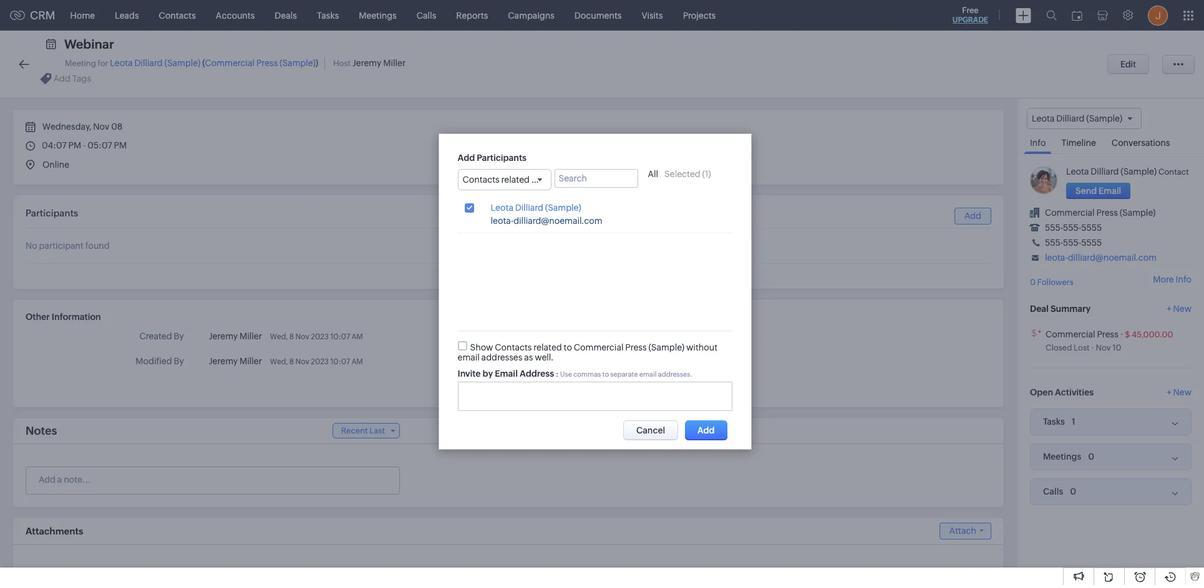 Task type: vqa. For each thing, say whether or not it's contained in the screenshot.
logo
no



Task type: describe. For each thing, give the bounding box(es) containing it.
accounts link
[[206, 0, 265, 30]]

contacts for contacts related to commercial press (sample)
[[463, 174, 500, 184]]

campaigns
[[508, 10, 555, 20]]

04:07
[[42, 140, 67, 150]]

0
[[1030, 278, 1036, 287]]

-
[[83, 140, 86, 150]]

add for add participants
[[458, 153, 475, 163]]

more info
[[1153, 275, 1192, 285]]

found
[[85, 241, 110, 251]]

1 + from the top
[[1167, 304, 1172, 314]]

related inside show contacts related to commercial press (sample) without email addresses as well.
[[534, 342, 562, 352]]

campaigns link
[[498, 0, 565, 30]]

dilliard@noemail.com inside 'leota dilliard (sample) leota-dilliard@noemail.com'
[[514, 216, 602, 226]]

2 + from the top
[[1167, 387, 1172, 397]]

notes
[[26, 424, 57, 437]]

0 vertical spatial leota dilliard (sample) link
[[110, 58, 200, 68]]

more
[[1153, 275, 1174, 285]]

1 horizontal spatial commercial press (sample) link
[[1045, 208, 1156, 218]]

summary
[[1051, 304, 1091, 314]]

invite
[[458, 369, 481, 379]]

jeremy for modified by
[[209, 356, 238, 366]]

attachments
[[26, 526, 83, 537]]

use
[[560, 370, 572, 378]]

deals
[[275, 10, 297, 20]]

no for no participant found
[[26, 241, 37, 251]]

press inside show contacts related to commercial press (sample) without email addresses as well.
[[625, 342, 647, 352]]

email
[[495, 369, 518, 379]]

crm
[[30, 9, 55, 22]]

wednesday, nov 08
[[41, 122, 122, 132]]

by
[[483, 369, 493, 379]]

(sample) down contacts link
[[164, 58, 200, 68]]

leota dilliard (sample) link for leota dilliard (sample) contact
[[1066, 167, 1157, 177]]

deals link
[[265, 0, 307, 30]]

press down 'deals' link
[[256, 58, 278, 68]]

cancel link
[[623, 420, 678, 440]]

calls
[[417, 10, 436, 20]]

leads
[[115, 10, 139, 20]]

1
[[705, 169, 709, 179]]

dilliard for leota dilliard (sample) leota-dilliard@noemail.com
[[515, 203, 543, 213]]

projects
[[683, 10, 716, 20]]

1 horizontal spatial participants
[[477, 153, 527, 163]]

miller for created by
[[240, 331, 262, 341]]

2 new from the top
[[1173, 387, 1192, 397]]

1 new from the top
[[1173, 304, 1192, 314]]

all link
[[648, 169, 658, 179]]

1 vertical spatial info
[[1176, 275, 1192, 285]]

nov inside commercial press · $ 45,000.00 closed lost · nov 10
[[1096, 343, 1111, 352]]

leota dilliard (sample) leota-dilliard@noemail.com
[[491, 203, 602, 226]]

commercial press (sample)
[[1045, 208, 1156, 218]]

activities
[[1055, 387, 1094, 397]]

1 horizontal spatial dilliard@noemail.com
[[1068, 253, 1157, 263]]

1 horizontal spatial ·
[[1120, 329, 1123, 339]]

leota dilliard (sample) contact
[[1066, 167, 1189, 177]]

by for created by
[[174, 331, 184, 341]]

home
[[70, 10, 95, 20]]

0 horizontal spatial commercial press (sample) link
[[205, 58, 316, 68]]

tasks link
[[307, 0, 349, 30]]

1 + new from the top
[[1167, 304, 1192, 314]]

meetings link
[[349, 0, 407, 30]]

free
[[962, 6, 979, 15]]

documents link
[[565, 0, 632, 30]]

add link
[[955, 208, 991, 225]]

home link
[[60, 0, 105, 30]]

wednesday,
[[42, 122, 91, 132]]

commercial press · $ 45,000.00 closed lost · nov 10
[[1046, 329, 1173, 352]]

created by
[[139, 331, 184, 341]]

dilliard for leota dilliard (sample) contact
[[1091, 167, 1119, 177]]

email inside show contacts related to commercial press (sample) without email addresses as well.
[[458, 352, 480, 362]]

jeremy miller for created by
[[209, 331, 262, 341]]

as
[[524, 352, 533, 362]]

to inside show contacts related to commercial press (sample) without email addresses as well.
[[564, 342, 572, 352]]

commercial inside show contacts related to commercial press (sample) without email addresses as well.
[[574, 342, 624, 352]]

webinar
[[64, 37, 114, 51]]

projects link
[[673, 0, 726, 30]]

recent last
[[341, 426, 385, 435]]

leota for leota dilliard (sample) leota-dilliard@noemail.com
[[491, 203, 513, 213]]

timeline link
[[1055, 129, 1102, 154]]

timeline
[[1062, 138, 1096, 148]]

conversations
[[1112, 138, 1170, 148]]

other
[[26, 312, 50, 322]]

accounts
[[216, 10, 255, 20]]

leota-dilliard@noemail.com link
[[1045, 253, 1157, 263]]

leads link
[[105, 0, 149, 30]]

open activities
[[1030, 387, 1094, 397]]

created
[[139, 331, 172, 341]]

more info link
[[1153, 275, 1192, 285]]

0 followers
[[1030, 278, 1074, 287]]

no for no attachment
[[468, 570, 480, 580]]

to inside field
[[531, 174, 540, 184]]

free upgrade
[[953, 6, 988, 24]]

all selected ( 1 )
[[648, 169, 711, 179]]

2023 for created by
[[311, 333, 329, 341]]

show
[[470, 342, 493, 352]]

leota- inside 'leota dilliard (sample) leota-dilliard@noemail.com'
[[491, 216, 514, 226]]

contact
[[1159, 167, 1189, 177]]

profile element
[[1141, 0, 1175, 30]]

meeting for leota dilliard (sample) ( commercial press (sample) )
[[65, 58, 318, 68]]

add participants
[[458, 153, 527, 163]]

08
[[111, 122, 122, 132]]

deal
[[1030, 304, 1049, 314]]

0 horizontal spatial )
[[316, 58, 318, 68]]

meetings
[[359, 10, 397, 20]]

last
[[370, 426, 385, 435]]

deal summary
[[1030, 304, 1091, 314]]

host jeremy miller
[[333, 58, 406, 68]]

$
[[1125, 330, 1130, 339]]

jeremy for created by
[[209, 331, 238, 341]]

addresses.
[[658, 370, 693, 378]]

search element
[[1039, 0, 1064, 31]]

calls link
[[407, 0, 446, 30]]

0 vertical spatial info
[[1030, 138, 1046, 148]]



Task type: locate. For each thing, give the bounding box(es) containing it.
press up separate
[[625, 342, 647, 352]]

1 vertical spatial am
[[352, 358, 363, 366]]

well.
[[535, 352, 554, 362]]

(sample) left selected
[[616, 174, 652, 184]]

info right the "more"
[[1176, 275, 1192, 285]]

by
[[174, 331, 184, 341], [174, 356, 184, 366]]

contacts inside show contacts related to commercial press (sample) without email addresses as well.
[[495, 342, 532, 352]]

1 vertical spatial related
[[534, 342, 562, 352]]

05:07
[[88, 140, 112, 150]]

commercial press (sample) link down accounts
[[205, 58, 316, 68]]

addresses
[[481, 352, 522, 362]]

· right lost
[[1091, 343, 1094, 352]]

0 horizontal spatial leota-
[[491, 216, 514, 226]]

new
[[1173, 304, 1192, 314], [1173, 387, 1192, 397]]

1 2023 from the top
[[311, 333, 329, 341]]

1 horizontal spatial related
[[534, 342, 562, 352]]

1 horizontal spatial to
[[564, 342, 572, 352]]

profile image
[[1148, 5, 1168, 25]]

2 by from the top
[[174, 356, 184, 366]]

leota dilliard (sample) link down conversations
[[1066, 167, 1157, 177]]

0 vertical spatial leota
[[110, 58, 133, 68]]

email right separate
[[639, 370, 657, 378]]

0 vertical spatial contacts
[[159, 10, 196, 20]]

recent
[[341, 426, 368, 435]]

(sample) inside 'leota dilliard (sample) leota-dilliard@noemail.com'
[[545, 203, 581, 213]]

all
[[648, 169, 658, 179]]

Add a note... field
[[26, 474, 399, 486]]

0 vertical spatial dilliard@noemail.com
[[514, 216, 602, 226]]

visits link
[[632, 0, 673, 30]]

jeremy miller for modified by
[[209, 356, 262, 366]]

email inside invite by email address : use commas to separate email addresses.
[[639, 370, 657, 378]]

0 horizontal spatial add
[[458, 153, 475, 163]]

reports link
[[446, 0, 498, 30]]

1 vertical spatial wed, 8 nov 2023 10:07 am
[[270, 358, 363, 366]]

2 5555 from the top
[[1081, 238, 1102, 248]]

reports
[[456, 10, 488, 20]]

miller for modified by
[[240, 356, 262, 366]]

dilliard@noemail.com down the "commercial press (sample)"
[[1068, 253, 1157, 263]]

0 vertical spatial 555-555-5555
[[1045, 223, 1102, 233]]

commercial up commas
[[574, 342, 624, 352]]

email up the invite on the left of the page
[[458, 352, 480, 362]]

dilliard@noemail.com
[[514, 216, 602, 226], [1068, 253, 1157, 263]]

2 vertical spatial miller
[[240, 356, 262, 366]]

lost
[[1074, 343, 1090, 352]]

conversations link
[[1105, 129, 1176, 154]]

1 10:07 from the top
[[330, 333, 350, 341]]

1 vertical spatial no
[[468, 570, 480, 580]]

upgrade
[[953, 16, 988, 24]]

no
[[26, 241, 37, 251], [468, 570, 480, 580]]

pm down 08 at the left
[[114, 140, 127, 150]]

2 wed, from the top
[[270, 358, 288, 366]]

+
[[1167, 304, 1172, 314], [1167, 387, 1172, 397]]

8
[[289, 333, 294, 341], [289, 358, 294, 366]]

invite by email address : use commas to separate email addresses.
[[458, 369, 693, 379]]

leota dilliard (sample) link down contacts related to commercial press (sample) field on the top of the page
[[491, 203, 581, 213]]

0 horizontal spatial leota dilliard (sample) link
[[110, 58, 200, 68]]

2 + new from the top
[[1167, 387, 1192, 397]]

1 wed, from the top
[[270, 333, 288, 341]]

1 horizontal spatial leota-
[[1045, 253, 1068, 263]]

press inside commercial press · $ 45,000.00 closed lost · nov 10
[[1097, 329, 1119, 339]]

wed, 8 nov 2023 10:07 am
[[270, 333, 363, 341], [270, 358, 363, 366]]

leota down timeline in the top right of the page
[[1066, 167, 1089, 177]]

add for add
[[965, 211, 981, 221]]

1 pm from the left
[[68, 140, 81, 150]]

0 horizontal spatial dilliard@noemail.com
[[514, 216, 602, 226]]

Contacts related to Commercial Press (Sample) field
[[458, 169, 652, 190]]

commercial press link
[[1046, 329, 1119, 339]]

separate
[[610, 370, 638, 378]]

) left host
[[316, 58, 318, 68]]

modified
[[136, 356, 172, 366]]

( right selected
[[702, 169, 705, 179]]

0 vertical spatial + new
[[1167, 304, 1192, 314]]

0 horizontal spatial ·
[[1091, 343, 1094, 352]]

nov
[[93, 122, 109, 132], [295, 333, 309, 341], [1096, 343, 1111, 352], [295, 358, 309, 366]]

None button
[[1107, 54, 1149, 74], [1066, 183, 1131, 199], [685, 420, 727, 440], [1107, 54, 1149, 74], [1066, 183, 1131, 199], [685, 420, 727, 440]]

10:07 for modified by
[[330, 358, 350, 366]]

1 horizontal spatial no
[[468, 570, 480, 580]]

leota dilliard (sample) link for leota dilliard (sample) leota-dilliard@noemail.com
[[491, 203, 581, 213]]

info link
[[1024, 129, 1052, 154]]

) right selected
[[709, 169, 711, 179]]

2 vertical spatial dilliard
[[515, 203, 543, 213]]

1 am from the top
[[352, 333, 363, 341]]

followers
[[1037, 278, 1074, 287]]

wed, for created by
[[270, 333, 288, 341]]

2 2023 from the top
[[311, 358, 329, 366]]

leota dilliard (sample) link right for
[[110, 58, 200, 68]]

1 horizontal spatial info
[[1176, 275, 1192, 285]]

attach
[[949, 526, 976, 536]]

1 vertical spatial 2023
[[311, 358, 329, 366]]

(sample) down conversations
[[1121, 167, 1157, 177]]

0 vertical spatial to
[[531, 174, 540, 184]]

1 vertical spatial (
[[702, 169, 705, 179]]

0 vertical spatial by
[[174, 331, 184, 341]]

555-
[[1045, 223, 1063, 233], [1063, 223, 1081, 233], [1045, 238, 1063, 248], [1063, 238, 1081, 248]]

commercial
[[205, 58, 255, 68], [542, 174, 591, 184], [1045, 208, 1095, 218], [1046, 329, 1095, 339], [574, 342, 624, 352]]

by right modified
[[174, 356, 184, 366]]

1 vertical spatial + new
[[1167, 387, 1192, 397]]

by for modified by
[[174, 356, 184, 366]]

by right created
[[174, 331, 184, 341]]

dilliard down timeline in the top right of the page
[[1091, 167, 1119, 177]]

meeting
[[65, 59, 96, 68]]

1 vertical spatial ·
[[1091, 343, 1094, 352]]

press up leota-dilliard@noemail.com link
[[1097, 208, 1118, 218]]

leota-dilliard@noemail.com
[[1045, 253, 1157, 263]]

0 vertical spatial 2023
[[311, 333, 329, 341]]

press inside contacts related to commercial press (sample) field
[[593, 174, 614, 184]]

1 vertical spatial email
[[639, 370, 657, 378]]

related right as
[[534, 342, 562, 352]]

to up 'leota dilliard (sample) leota-dilliard@noemail.com'
[[531, 174, 540, 184]]

1 horizontal spatial leota dilliard (sample) link
[[491, 203, 581, 213]]

2 vertical spatial to
[[602, 370, 609, 378]]

8 for modified by
[[289, 358, 294, 366]]

· left $
[[1120, 329, 1123, 339]]

2 555-555-5555 from the top
[[1045, 238, 1102, 248]]

0 horizontal spatial related
[[501, 174, 530, 184]]

0 horizontal spatial leota
[[110, 58, 133, 68]]

1 jeremy miller from the top
[[209, 331, 262, 341]]

1 horizontal spatial )
[[709, 169, 711, 179]]

contacts related to commercial press (sample)
[[463, 174, 652, 184]]

miller
[[383, 58, 406, 68], [240, 331, 262, 341], [240, 356, 262, 366]]

open
[[1030, 387, 1053, 397]]

2 vertical spatial leota
[[491, 203, 513, 213]]

participants up participant
[[26, 208, 78, 218]]

0 vertical spatial dilliard
[[134, 58, 163, 68]]

0 vertical spatial commercial press (sample) link
[[205, 58, 316, 68]]

create menu image
[[1016, 8, 1031, 23]]

45,000.00
[[1132, 330, 1173, 339]]

contacts up the meeting for leota dilliard (sample) ( commercial press (sample) )
[[159, 10, 196, 20]]

other information
[[26, 312, 101, 322]]

1 vertical spatial miller
[[240, 331, 262, 341]]

+ new link
[[1167, 304, 1192, 320]]

wed, 8 nov 2023 10:07 am for modified by
[[270, 358, 363, 366]]

2 vertical spatial jeremy
[[209, 356, 238, 366]]

commercial down accounts link
[[205, 58, 255, 68]]

contacts up email
[[495, 342, 532, 352]]

0 vertical spatial no
[[26, 241, 37, 251]]

2 jeremy miller from the top
[[209, 356, 262, 366]]

no attachment
[[468, 570, 530, 580]]

am for created by
[[352, 333, 363, 341]]

0 vertical spatial email
[[458, 352, 480, 362]]

to inside invite by email address : use commas to separate email addresses.
[[602, 370, 609, 378]]

jeremy
[[352, 58, 381, 68], [209, 331, 238, 341], [209, 356, 238, 366]]

555-555-5555
[[1045, 223, 1102, 233], [1045, 238, 1102, 248]]

1 vertical spatial 5555
[[1081, 238, 1102, 248]]

1 horizontal spatial (
[[702, 169, 705, 179]]

0 horizontal spatial email
[[458, 352, 480, 362]]

1 vertical spatial new
[[1173, 387, 1192, 397]]

2023 for modified by
[[311, 358, 329, 366]]

:
[[556, 369, 559, 379]]

related down add participants
[[501, 174, 530, 184]]

wed, 8 nov 2023 10:07 am for created by
[[270, 333, 363, 341]]

555-555-5555 down the "commercial press (sample)"
[[1045, 223, 1102, 233]]

without
[[686, 342, 718, 352]]

am for modified by
[[352, 358, 363, 366]]

calendar image
[[1072, 10, 1082, 20]]

to right well.
[[564, 342, 572, 352]]

participants
[[477, 153, 527, 163], [26, 208, 78, 218]]

1 horizontal spatial pm
[[114, 140, 127, 150]]

info left timeline in the top right of the page
[[1030, 138, 1046, 148]]

search image
[[1046, 10, 1057, 21]]

0 vertical spatial wed,
[[270, 333, 288, 341]]

1 vertical spatial to
[[564, 342, 572, 352]]

related inside field
[[501, 174, 530, 184]]

1 vertical spatial participants
[[26, 208, 78, 218]]

0 vertical spatial new
[[1173, 304, 1192, 314]]

1 5555 from the top
[[1081, 223, 1102, 233]]

contacts link
[[149, 0, 206, 30]]

1 vertical spatial add
[[965, 211, 981, 221]]

1 horizontal spatial email
[[639, 370, 657, 378]]

1 vertical spatial leota
[[1066, 167, 1089, 177]]

(sample) down contacts related to commercial press (sample)
[[545, 203, 581, 213]]

(sample) down the leota dilliard (sample) contact
[[1120, 208, 1156, 218]]

commercial up 'leota dilliard (sample) leota-dilliard@noemail.com'
[[542, 174, 591, 184]]

04:07 pm - 05:07 pm
[[42, 140, 127, 150]]

crm link
[[10, 9, 55, 22]]

555-555-5555 up leota-dilliard@noemail.com link
[[1045, 238, 1102, 248]]

contacts down add participants
[[463, 174, 500, 184]]

)
[[316, 58, 318, 68], [709, 169, 711, 179]]

leota for leota dilliard (sample) contact
[[1066, 167, 1089, 177]]

0 vertical spatial +
[[1167, 304, 1172, 314]]

2 horizontal spatial dilliard
[[1091, 167, 1119, 177]]

commercial up lost
[[1046, 329, 1095, 339]]

0 horizontal spatial info
[[1030, 138, 1046, 148]]

1 vertical spatial dilliard
[[1091, 167, 1119, 177]]

( down contacts link
[[202, 58, 205, 68]]

0 horizontal spatial dilliard
[[134, 58, 163, 68]]

0 horizontal spatial pm
[[68, 140, 81, 150]]

to
[[531, 174, 540, 184], [564, 342, 572, 352], [602, 370, 609, 378]]

0 vertical spatial related
[[501, 174, 530, 184]]

pm left -
[[68, 140, 81, 150]]

press
[[256, 58, 278, 68], [593, 174, 614, 184], [1097, 208, 1118, 218], [1097, 329, 1119, 339], [625, 342, 647, 352]]

0 vertical spatial 10:07
[[330, 333, 350, 341]]

1 vertical spatial by
[[174, 356, 184, 366]]

leota inside 'leota dilliard (sample) leota-dilliard@noemail.com'
[[491, 203, 513, 213]]

attachment
[[482, 570, 530, 580]]

documents
[[575, 10, 622, 20]]

1 vertical spatial 10:07
[[330, 358, 350, 366]]

0 horizontal spatial participants
[[26, 208, 78, 218]]

address
[[520, 369, 554, 379]]

2 horizontal spatial leota dilliard (sample) link
[[1066, 167, 1157, 177]]

1 555-555-5555 from the top
[[1045, 223, 1102, 233]]

1 horizontal spatial add
[[965, 211, 981, 221]]

2 pm from the left
[[114, 140, 127, 150]]

create menu element
[[1008, 0, 1039, 30]]

press up 10 at the right bottom
[[1097, 329, 1119, 339]]

(sample) inside field
[[616, 174, 652, 184]]

closed
[[1046, 343, 1072, 352]]

0 horizontal spatial to
[[531, 174, 540, 184]]

2 vertical spatial leota dilliard (sample) link
[[491, 203, 581, 213]]

pm
[[68, 140, 81, 150], [114, 140, 127, 150]]

to right commas
[[602, 370, 609, 378]]

contacts
[[159, 10, 196, 20], [463, 174, 500, 184], [495, 342, 532, 352]]

0 vertical spatial )
[[316, 58, 318, 68]]

commercial press (sample) link
[[205, 58, 316, 68], [1045, 208, 1156, 218]]

0 horizontal spatial (
[[202, 58, 205, 68]]

0 vertical spatial miller
[[383, 58, 406, 68]]

no left participant
[[26, 241, 37, 251]]

Search text field
[[554, 169, 638, 187]]

1 8 from the top
[[289, 333, 294, 341]]

commercial up leota-dilliard@noemail.com link
[[1045, 208, 1095, 218]]

+ down 45,000.00
[[1167, 387, 1172, 397]]

participants up contacts related to commercial press (sample) field on the top of the page
[[477, 153, 527, 163]]

1 vertical spatial )
[[709, 169, 711, 179]]

1 horizontal spatial dilliard
[[515, 203, 543, 213]]

+ down more info
[[1167, 304, 1172, 314]]

0 vertical spatial add
[[458, 153, 475, 163]]

1 vertical spatial +
[[1167, 387, 1172, 397]]

1 by from the top
[[174, 331, 184, 341]]

0 vertical spatial (
[[202, 58, 205, 68]]

0 vertical spatial jeremy
[[352, 58, 381, 68]]

dilliard right for
[[134, 58, 163, 68]]

show contacts related to commercial press (sample) without email addresses as well.
[[458, 342, 718, 362]]

leota right for
[[110, 58, 133, 68]]

0 vertical spatial 8
[[289, 333, 294, 341]]

2 horizontal spatial leota
[[1066, 167, 1089, 177]]

information
[[52, 312, 101, 322]]

1 wed, 8 nov 2023 10:07 am from the top
[[270, 333, 363, 341]]

dilliard inside 'leota dilliard (sample) leota-dilliard@noemail.com'
[[515, 203, 543, 213]]

1 vertical spatial 555-555-5555
[[1045, 238, 1102, 248]]

10
[[1113, 343, 1121, 352]]

modified by
[[136, 356, 184, 366]]

2 wed, 8 nov 2023 10:07 am from the top
[[270, 358, 363, 366]]

1 vertical spatial leota-
[[1045, 253, 1068, 263]]

1 vertical spatial commercial press (sample) link
[[1045, 208, 1156, 218]]

host
[[333, 59, 351, 68]]

info
[[1030, 138, 1046, 148], [1176, 275, 1192, 285]]

0 vertical spatial leota-
[[491, 216, 514, 226]]

contacts for contacts
[[159, 10, 196, 20]]

1 vertical spatial jeremy miller
[[209, 356, 262, 366]]

press left all
[[593, 174, 614, 184]]

2 am from the top
[[352, 358, 363, 366]]

2 8 from the top
[[289, 358, 294, 366]]

1 vertical spatial dilliard@noemail.com
[[1068, 253, 1157, 263]]

leota down add participants
[[491, 203, 513, 213]]

0 vertical spatial wed, 8 nov 2023 10:07 am
[[270, 333, 363, 341]]

commas
[[573, 370, 601, 378]]

10:07 for created by
[[330, 333, 350, 341]]

no left attachment
[[468, 570, 480, 580]]

(sample) left host
[[280, 58, 316, 68]]

commercial inside field
[[542, 174, 591, 184]]

0 vertical spatial 5555
[[1081, 223, 1102, 233]]

tasks
[[317, 10, 339, 20]]

visits
[[642, 10, 663, 20]]

0 horizontal spatial no
[[26, 241, 37, 251]]

commercial inside commercial press · $ 45,000.00 closed lost · nov 10
[[1046, 329, 1095, 339]]

(sample) inside show contacts related to commercial press (sample) without email addresses as well.
[[649, 342, 685, 352]]

1 vertical spatial wed,
[[270, 358, 288, 366]]

0 vertical spatial am
[[352, 333, 363, 341]]

participant
[[39, 241, 84, 251]]

5555 down the "commercial press (sample)"
[[1081, 223, 1102, 233]]

dilliard@noemail.com down contacts related to commercial press (sample)
[[514, 216, 602, 226]]

2 10:07 from the top
[[330, 358, 350, 366]]

dilliard down contacts related to commercial press (sample) field on the top of the page
[[515, 203, 543, 213]]

wed, for modified by
[[270, 358, 288, 366]]

(sample) up "addresses."
[[649, 342, 685, 352]]

contacts inside field
[[463, 174, 500, 184]]

1 vertical spatial 8
[[289, 358, 294, 366]]

8 for created by
[[289, 333, 294, 341]]

1 horizontal spatial leota
[[491, 203, 513, 213]]

related
[[501, 174, 530, 184], [534, 342, 562, 352]]

5555 up leota-dilliard@noemail.com link
[[1081, 238, 1102, 248]]

no participant found
[[26, 241, 110, 251]]

0 vertical spatial jeremy miller
[[209, 331, 262, 341]]

1 vertical spatial leota dilliard (sample) link
[[1066, 167, 1157, 177]]

commercial press (sample) link up leota-dilliard@noemail.com link
[[1045, 208, 1156, 218]]



